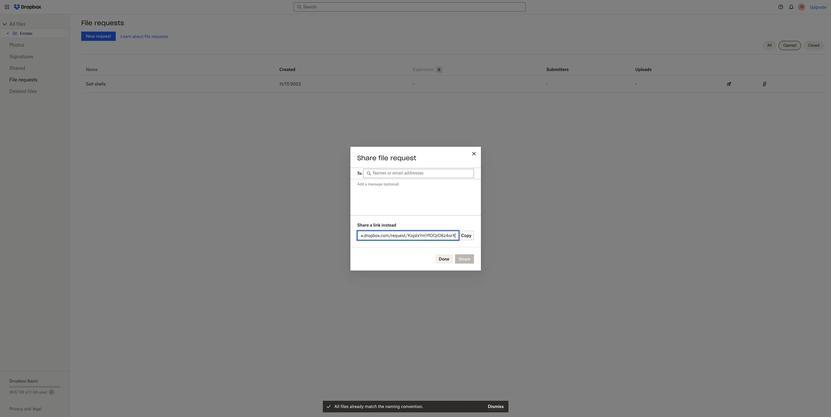 Task type: locate. For each thing, give the bounding box(es) containing it.
0 horizontal spatial column header
[[547, 59, 570, 73]]

table containing name
[[81, 57, 827, 93]]

0 horizontal spatial file
[[9, 77, 17, 83]]

and
[[24, 407, 31, 412]]

1 horizontal spatial requests
[[94, 19, 124, 27]]

shared
[[9, 65, 25, 71]]

1 horizontal spatial file
[[81, 19, 92, 27]]

file left request
[[379, 154, 389, 162]]

Share a link instead text field
[[361, 233, 456, 239]]

share up to:
[[357, 154, 377, 162]]

requests up deleted files
[[19, 77, 37, 83]]

about
[[133, 34, 144, 39]]

table
[[81, 57, 827, 93]]

files down file requests link
[[28, 89, 37, 94]]

1 vertical spatial file requests
[[9, 77, 37, 83]]

file requests inside file requests link
[[9, 77, 37, 83]]

salt shells
[[86, 82, 106, 86]]

0 vertical spatial all
[[9, 21, 15, 27]]

0 vertical spatial share
[[357, 154, 377, 162]]

1 row from the top
[[81, 57, 827, 76]]

files for all files
[[16, 21, 26, 27]]

cell
[[791, 76, 827, 93]]

privacy and legal
[[9, 407, 42, 412]]

shared link
[[9, 62, 60, 74]]

2 horizontal spatial requests
[[152, 34, 168, 39]]

learn about file requests link
[[120, 34, 168, 39]]

files for deleted files
[[28, 89, 37, 94]]

row
[[81, 57, 827, 76], [81, 76, 827, 93]]

share
[[357, 154, 377, 162], [357, 223, 369, 228]]

dropbox basic
[[9, 379, 38, 384]]

2 horizontal spatial -
[[636, 82, 637, 86]]

file
[[145, 34, 151, 39], [379, 154, 389, 162]]

salt
[[86, 82, 94, 86]]

1 vertical spatial share
[[357, 223, 369, 228]]

0 horizontal spatial file
[[145, 34, 151, 39]]

all up 'photos'
[[9, 21, 15, 27]]

file requests up learn at the left top
[[81, 19, 124, 27]]

2 share from the top
[[357, 223, 369, 228]]

emotes
[[20, 31, 33, 36]]

all inside 'tree'
[[9, 21, 15, 27]]

all
[[9, 21, 15, 27], [768, 43, 772, 48]]

pro trial element
[[434, 66, 443, 73]]

share file request
[[357, 154, 417, 162]]

file requests up deleted files
[[9, 77, 37, 83]]

1 horizontal spatial files
[[28, 89, 37, 94]]

2 row from the top
[[81, 76, 827, 93]]

2 vertical spatial requests
[[19, 77, 37, 83]]

files up emotes
[[16, 21, 26, 27]]

column header
[[547, 59, 570, 73], [636, 59, 659, 73]]

Add a message (optional) text field
[[350, 179, 481, 215]]

28.57
[[9, 391, 18, 395]]

a
[[370, 223, 373, 228]]

1 vertical spatial requests
[[152, 34, 168, 39]]

link
[[374, 223, 381, 228]]

copy
[[461, 233, 472, 238]]

1 horizontal spatial file requests
[[81, 19, 124, 27]]

all files link
[[9, 19, 70, 29]]

done button
[[436, 255, 453, 264]]

0 horizontal spatial files
[[16, 21, 26, 27]]

1 vertical spatial all
[[768, 43, 772, 48]]

signatures link
[[9, 51, 60, 62]]

1 horizontal spatial column header
[[636, 59, 659, 73]]

1 horizontal spatial all
[[768, 43, 772, 48]]

0 vertical spatial file requests
[[81, 19, 124, 27]]

dropbox
[[9, 379, 26, 384]]

files
[[16, 21, 26, 27], [28, 89, 37, 94]]

0 horizontal spatial requests
[[19, 77, 37, 83]]

deleted files
[[9, 89, 37, 94]]

requests inside file requests link
[[19, 77, 37, 83]]

opened button
[[779, 41, 802, 50]]

opened
[[784, 43, 797, 48]]

1 vertical spatial files
[[28, 89, 37, 94]]

file requests
[[81, 19, 124, 27], [9, 77, 37, 83]]

0 vertical spatial files
[[16, 21, 26, 27]]

1 horizontal spatial file
[[379, 154, 389, 162]]

requests
[[94, 19, 124, 27], [152, 34, 168, 39], [19, 77, 37, 83]]

1 share from the top
[[357, 154, 377, 162]]

share for share file request
[[357, 154, 377, 162]]

copy button
[[459, 231, 474, 240]]

all files tree
[[1, 19, 70, 38]]

file right about
[[145, 34, 151, 39]]

file requests link
[[9, 74, 60, 86]]

photos link
[[9, 39, 60, 51]]

28.57 kb of 2 gb used
[[9, 391, 47, 395]]

files inside 'tree'
[[16, 21, 26, 27]]

2 - from the left
[[547, 82, 548, 86]]

instead
[[382, 223, 397, 228]]

-
[[413, 82, 415, 86], [547, 82, 548, 86], [636, 82, 637, 86]]

signatures
[[9, 54, 33, 60]]

created button
[[280, 66, 296, 73]]

1 horizontal spatial -
[[547, 82, 548, 86]]

1 vertical spatial file
[[9, 77, 17, 83]]

share left 'a'
[[357, 223, 369, 228]]

requests up learn at the left top
[[94, 19, 124, 27]]

0 horizontal spatial -
[[413, 82, 415, 86]]

0 horizontal spatial file requests
[[9, 77, 37, 83]]

requests right about
[[152, 34, 168, 39]]

basic
[[27, 379, 38, 384]]

used
[[39, 391, 47, 395]]

1 vertical spatial file
[[379, 154, 389, 162]]

file
[[81, 19, 92, 27], [9, 77, 17, 83]]

share file request dialog
[[350, 147, 481, 271]]

photos
[[9, 42, 24, 48]]

1 - from the left
[[413, 82, 415, 86]]

all left opened
[[768, 43, 772, 48]]

learn
[[120, 34, 131, 39]]

0 horizontal spatial all
[[9, 21, 15, 27]]

all inside "button"
[[768, 43, 772, 48]]

0 vertical spatial requests
[[94, 19, 124, 27]]



Task type: vqa. For each thing, say whether or not it's contained in the screenshot.
were
no



Task type: describe. For each thing, give the bounding box(es) containing it.
gb
[[33, 391, 38, 395]]

legal
[[32, 407, 42, 412]]

deleted files link
[[9, 86, 60, 97]]

request
[[391, 154, 417, 162]]

upgrade
[[810, 4, 827, 9]]

share a link instead
[[357, 223, 397, 228]]

all for all files
[[9, 21, 15, 27]]

2 column header from the left
[[636, 59, 659, 73]]

done
[[439, 257, 450, 262]]

shells
[[95, 82, 106, 86]]

share for share a link instead
[[357, 223, 369, 228]]

row containing salt shells
[[81, 76, 827, 93]]

created
[[280, 67, 296, 72]]

11/17/2023
[[280, 82, 301, 86]]

row containing name
[[81, 57, 827, 76]]

0 vertical spatial file
[[81, 19, 92, 27]]

closed button
[[804, 41, 825, 50]]

3 - from the left
[[636, 82, 637, 86]]

all files
[[9, 21, 26, 27]]

learn about file requests
[[120, 34, 168, 39]]

emotes link
[[12, 30, 64, 37]]

1 column header from the left
[[547, 59, 570, 73]]

name
[[86, 67, 98, 72]]

to:
[[357, 171, 363, 176]]

Contact input text field
[[373, 170, 471, 176]]

2
[[30, 391, 32, 395]]

send email image
[[726, 81, 733, 88]]

upgrade link
[[810, 4, 827, 9]]

closed
[[809, 43, 820, 48]]

privacy and legal link
[[9, 407, 70, 412]]

privacy
[[9, 407, 23, 412]]

of
[[25, 391, 29, 395]]

all button
[[763, 41, 777, 50]]

dropbox logo - go to the homepage image
[[12, 2, 43, 12]]

deleted
[[9, 89, 26, 94]]

kb
[[19, 391, 24, 395]]

cell inside row
[[791, 76, 827, 93]]

0 vertical spatial file
[[145, 34, 151, 39]]

global header element
[[0, 0, 832, 14]]

file inside "dialog"
[[379, 154, 389, 162]]

get more space image
[[48, 389, 55, 396]]

copy link image
[[762, 81, 769, 88]]

all for all
[[768, 43, 772, 48]]



